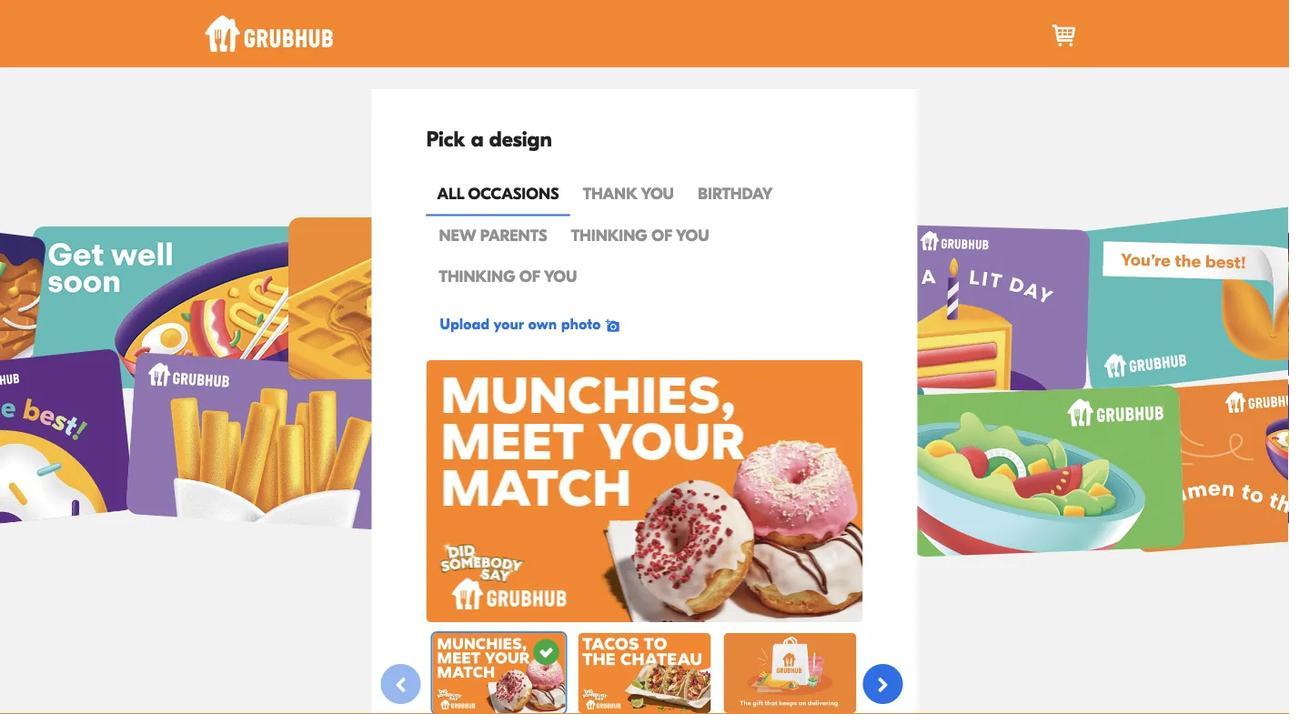 Task type: vqa. For each thing, say whether or not it's contained in the screenshot.
the Gift
no



Task type: locate. For each thing, give the bounding box(es) containing it.
1 vertical spatial you
[[676, 226, 709, 245]]

your
[[494, 316, 524, 333]]

0 horizontal spatial of
[[519, 268, 540, 286]]

1 horizontal spatial thinking
[[571, 226, 647, 245]]

2 horizontal spatial you
[[676, 226, 709, 245]]

thank you
[[583, 184, 674, 203]]

1 horizontal spatial you
[[641, 184, 674, 203]]

2 vertical spatial you
[[544, 268, 577, 286]]

thinking of you down parents
[[439, 268, 577, 286]]

previous card design image
[[393, 677, 409, 694]]

thank
[[583, 184, 637, 203]]

new parents
[[439, 226, 547, 245]]

thinking
[[571, 226, 647, 245], [439, 268, 515, 286]]

1 vertical spatial thinking of you
[[439, 268, 577, 286]]

TACOS CHATEUA radio
[[576, 632, 713, 714]]

1 horizontal spatial of
[[652, 226, 672, 245]]

of down thank you
[[652, 226, 672, 245]]

thinking of you
[[571, 226, 709, 245], [439, 268, 577, 286]]

all
[[437, 184, 464, 203]]

0 horizontal spatial you
[[544, 268, 577, 286]]

1 vertical spatial of
[[519, 268, 540, 286]]

0 vertical spatial of
[[652, 226, 672, 245]]

you
[[641, 184, 674, 203], [676, 226, 709, 245], [544, 268, 577, 286]]

pick
[[426, 127, 465, 152]]

tacos chateua image
[[578, 633, 711, 713]]

1 vertical spatial thinking
[[439, 268, 515, 286]]

0 vertical spatial thinking of you
[[571, 226, 709, 245]]

thinking of you down thank you
[[571, 226, 709, 245]]

go to cart page image
[[1050, 21, 1079, 50]]

you up own
[[544, 268, 577, 286]]

you down birthday
[[676, 226, 709, 245]]

you right thank
[[641, 184, 674, 203]]

upload your own photo
[[440, 316, 601, 333]]

own
[[528, 316, 557, 333]]

munchies image
[[426, 360, 863, 623], [433, 633, 565, 713]]

1 vertical spatial munchies image
[[433, 633, 565, 713]]

gift card categories tab list
[[426, 174, 863, 298]]

of
[[652, 226, 672, 245], [519, 268, 540, 286]]

photo
[[561, 316, 601, 333]]

of down parents
[[519, 268, 540, 286]]

all occasions
[[437, 184, 559, 203]]

thinking down new parents on the top of the page
[[439, 268, 515, 286]]

thinking down thank
[[571, 226, 647, 245]]



Task type: describe. For each thing, give the bounding box(es) containing it.
a
[[471, 127, 484, 152]]

munchies image inside option
[[433, 633, 565, 713]]

birthday
[[698, 184, 773, 203]]

0 vertical spatial you
[[641, 184, 674, 203]]

MUNCHIES radio
[[431, 632, 567, 714]]

Bag orange radio
[[722, 632, 858, 714]]

0 vertical spatial thinking
[[571, 226, 647, 245]]

occasions
[[468, 184, 559, 203]]

upload your own photo button
[[426, 303, 638, 347]]

gift card design option group
[[426, 632, 863, 714]]

pick a design
[[426, 127, 552, 152]]

parents
[[480, 226, 547, 245]]

design
[[489, 127, 552, 152]]

bag orange image
[[724, 633, 857, 713]]

0 vertical spatial munchies image
[[426, 360, 863, 623]]

next card design image
[[875, 677, 891, 694]]

grubhub image
[[205, 15, 334, 52]]

new
[[439, 226, 476, 245]]

upload
[[440, 316, 490, 333]]

0 horizontal spatial thinking
[[439, 268, 515, 286]]



